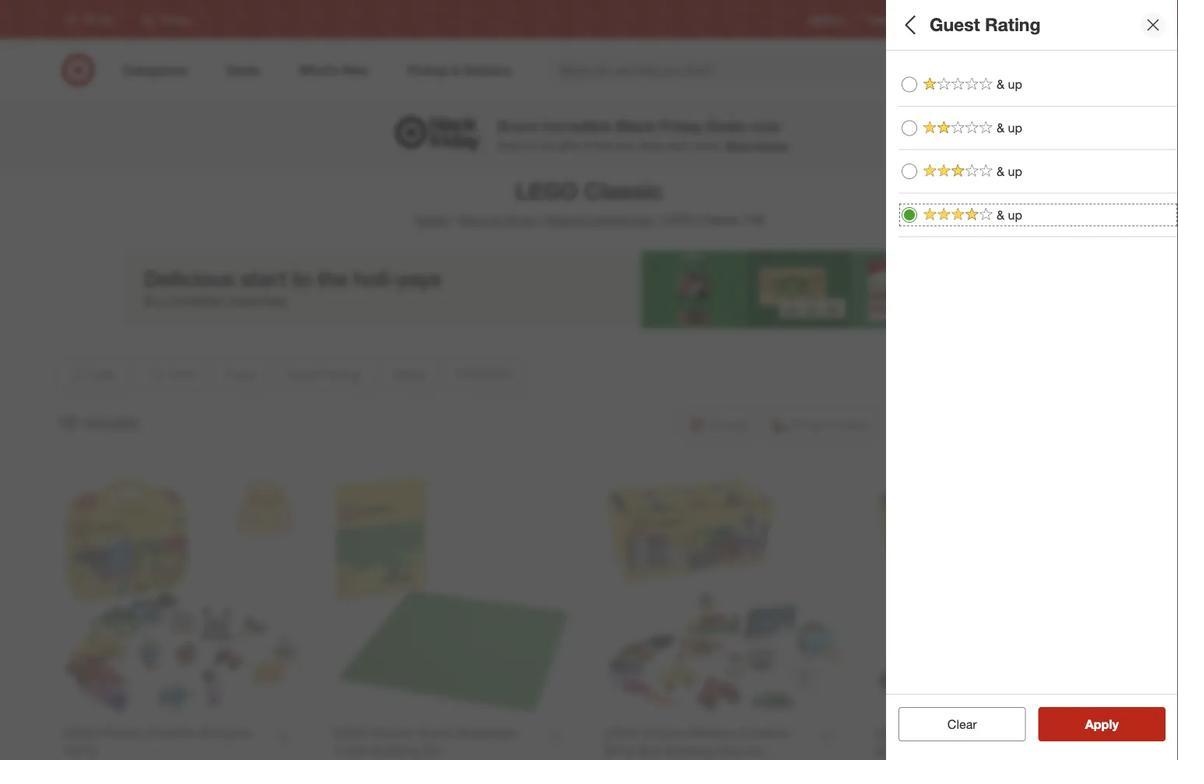 Task type: vqa. For each thing, say whether or not it's contained in the screenshot.
stores
no



Task type: describe. For each thing, give the bounding box(es) containing it.
all
[[899, 14, 921, 36]]

1 & up from the top
[[997, 77, 1023, 92]]

brand experiences link
[[546, 212, 653, 227]]

friday
[[660, 117, 703, 135]]

each
[[667, 138, 691, 152]]

filters
[[926, 14, 974, 36]]

1 / from the left
[[451, 212, 456, 227]]

black
[[616, 117, 656, 135]]

search
[[918, 64, 955, 79]]

What can we help you find? suggestions appear below search field
[[550, 53, 929, 87]]

see
[[1069, 717, 1092, 732]]

all filters
[[899, 14, 974, 36]]

lego classic target / ways to shop / brand experiences / lego classic (18)
[[414, 177, 765, 227]]

stars
[[908, 136, 932, 149]]

$25
[[899, 81, 917, 95]]

advertisement region
[[122, 251, 1057, 329]]

$50
[[959, 81, 976, 95]]

clear for clear all
[[940, 717, 970, 732]]

clear button
[[899, 707, 1026, 742]]

weekly ad
[[869, 14, 914, 25]]

brand
[[546, 212, 580, 227]]

ad
[[902, 14, 914, 25]]

1 & up radio from the top
[[902, 120, 918, 136]]

registry
[[810, 14, 845, 25]]

& inside score incredible black friday deals now save on top gifts & find new deals each week. start saving
[[583, 138, 590, 152]]

Include out of stock checkbox
[[899, 284, 915, 300]]

3 & up from the top
[[997, 164, 1023, 179]]

results for see results
[[1095, 717, 1136, 732]]

deals inside score incredible black friday deals now save on top gifts & find new deals each week. start saving
[[707, 117, 747, 135]]

(18)
[[744, 212, 765, 227]]

target circle
[[1001, 14, 1053, 25]]

4
[[899, 136, 905, 149]]

1 horizontal spatial classic
[[700, 212, 740, 227]]

save
[[498, 138, 522, 152]]

incredible
[[543, 117, 612, 135]]

fpo/apo button
[[899, 214, 1179, 269]]

apply
[[1086, 717, 1119, 732]]

deals button
[[899, 160, 1179, 214]]

2 / from the left
[[539, 212, 543, 227]]

guest rating 4 stars and up
[[899, 116, 991, 149]]

guest for guest rating
[[930, 14, 981, 36]]

on
[[525, 138, 537, 152]]

0 vertical spatial lego
[[516, 177, 578, 205]]

clear all button
[[899, 707, 1026, 742]]

all
[[973, 717, 985, 732]]

top
[[540, 138, 556, 152]]

results for 18 results
[[81, 412, 139, 434]]

up inside guest rating 4 stars and up
[[956, 136, 969, 149]]

1 horizontal spatial lego
[[663, 212, 697, 227]]

price
[[899, 61, 936, 79]]

score incredible black friday deals now save on top gifts & find new deals each week. start saving
[[498, 117, 788, 152]]

all filters dialog
[[887, 0, 1179, 760]]

fpo/apo
[[899, 230, 966, 248]]



Task type: locate. For each thing, give the bounding box(es) containing it.
& up
[[997, 77, 1023, 92], [997, 120, 1023, 135], [997, 164, 1023, 179], [997, 207, 1023, 222]]

0 vertical spatial results
[[81, 412, 139, 434]]

0 horizontal spatial lego
[[516, 177, 578, 205]]

week.
[[694, 138, 722, 152]]

2 & up from the top
[[997, 120, 1023, 135]]

1 vertical spatial deals
[[899, 176, 939, 194]]

results right see
[[1095, 717, 1136, 732]]

price $25  –  $50; $50  –  $100
[[899, 61, 1019, 95]]

rating right redcard link
[[986, 14, 1041, 36]]

1 vertical spatial results
[[1095, 717, 1136, 732]]

to
[[492, 212, 503, 227]]

& up radio up '4'
[[902, 120, 918, 136]]

target circle link
[[1001, 13, 1053, 26]]

0 horizontal spatial target
[[414, 212, 448, 227]]

clear for clear
[[948, 717, 977, 732]]

0 vertical spatial & up radio
[[902, 120, 918, 136]]

0 vertical spatial guest
[[930, 14, 981, 36]]

target link
[[414, 212, 448, 227]]

18 results
[[56, 412, 139, 434]]

clear inside button
[[948, 717, 977, 732]]

1 vertical spatial guest
[[899, 116, 941, 134]]

lego
[[516, 177, 578, 205], [663, 212, 697, 227]]

target left ways
[[414, 212, 448, 227]]

search button
[[918, 53, 955, 90]]

0 vertical spatial rating
[[986, 14, 1041, 36]]

see results button
[[1039, 707, 1166, 742]]

deals down stars
[[899, 176, 939, 194]]

deals
[[638, 138, 664, 152]]

deals inside button
[[899, 176, 939, 194]]

4 & up from the top
[[997, 207, 1023, 222]]

classic left (18)
[[700, 212, 740, 227]]

guest rating
[[930, 14, 1041, 36]]

& up radio
[[902, 77, 918, 92], [902, 164, 918, 179]]

&
[[997, 77, 1005, 92], [997, 120, 1005, 135], [583, 138, 590, 152], [997, 164, 1005, 179], [997, 207, 1005, 222]]

$50;
[[935, 81, 956, 95]]

results
[[81, 412, 139, 434], [1095, 717, 1136, 732]]

& up radio left search button
[[902, 77, 918, 92]]

/
[[451, 212, 456, 227], [539, 212, 543, 227], [656, 212, 660, 227]]

0 vertical spatial classic
[[585, 177, 663, 205]]

1 horizontal spatial results
[[1095, 717, 1136, 732]]

experiences
[[583, 212, 653, 227]]

ways
[[459, 212, 489, 227]]

gifts
[[559, 138, 580, 152]]

shop
[[506, 212, 536, 227]]

classic up experiences
[[585, 177, 663, 205]]

1 vertical spatial rating
[[945, 116, 991, 134]]

0 horizontal spatial results
[[81, 412, 139, 434]]

rating
[[986, 14, 1041, 36], [945, 116, 991, 134]]

/ right shop
[[539, 212, 543, 227]]

registry link
[[810, 13, 845, 26]]

now
[[751, 117, 780, 135]]

saving
[[754, 138, 788, 152]]

0 vertical spatial deals
[[707, 117, 747, 135]]

0 horizontal spatial /
[[451, 212, 456, 227]]

deals up 'start'
[[707, 117, 747, 135]]

see results
[[1069, 717, 1136, 732]]

clear all
[[940, 717, 985, 732]]

results inside button
[[1095, 717, 1136, 732]]

lego right experiences
[[663, 212, 697, 227]]

3 / from the left
[[656, 212, 660, 227]]

/ left ways
[[451, 212, 456, 227]]

0 horizontal spatial deals
[[707, 117, 747, 135]]

rating inside guest rating 4 stars and up
[[945, 116, 991, 134]]

score
[[498, 117, 539, 135]]

1 horizontal spatial target
[[1001, 14, 1026, 25]]

rating for guest rating 4 stars and up
[[945, 116, 991, 134]]

clear
[[940, 717, 970, 732], [948, 717, 977, 732]]

& up radio down '4'
[[902, 164, 918, 179]]

2 clear from the left
[[948, 717, 977, 732]]

rating inside dialog
[[986, 14, 1041, 36]]

classic
[[585, 177, 663, 205], [700, 212, 740, 227]]

target
[[1001, 14, 1026, 25], [414, 212, 448, 227]]

2 horizontal spatial /
[[656, 212, 660, 227]]

clear inside button
[[940, 717, 970, 732]]

guest rating dialog
[[887, 0, 1179, 760]]

target inside lego classic target / ways to shop / brand experiences / lego classic (18)
[[414, 212, 448, 227]]

0 horizontal spatial classic
[[585, 177, 663, 205]]

weekly ad link
[[869, 13, 914, 26]]

2 & up radio from the top
[[902, 207, 918, 223]]

guest
[[930, 14, 981, 36], [899, 116, 941, 134]]

1 vertical spatial & up radio
[[902, 164, 918, 179]]

1 clear from the left
[[940, 717, 970, 732]]

circle
[[1029, 14, 1053, 25]]

start
[[725, 138, 751, 152]]

1 & up radio from the top
[[902, 77, 918, 92]]

1 vertical spatial lego
[[663, 212, 697, 227]]

0 vertical spatial target
[[1001, 14, 1026, 25]]

/ right experiences
[[656, 212, 660, 227]]

1 vertical spatial & up radio
[[902, 207, 918, 223]]

and
[[935, 136, 953, 149]]

apply button
[[1039, 707, 1166, 742]]

new
[[614, 138, 635, 152]]

weekly
[[869, 14, 899, 25]]

ways to shop link
[[459, 212, 536, 227]]

find
[[593, 138, 611, 152]]

rating up and
[[945, 116, 991, 134]]

1 vertical spatial classic
[[700, 212, 740, 227]]

18
[[56, 412, 76, 434]]

1 vertical spatial target
[[414, 212, 448, 227]]

deals
[[707, 117, 747, 135], [899, 176, 939, 194]]

1 horizontal spatial deals
[[899, 176, 939, 194]]

& up radio
[[902, 120, 918, 136], [902, 207, 918, 223]]

target left circle
[[1001, 14, 1026, 25]]

$100
[[995, 81, 1019, 95]]

up
[[1009, 77, 1023, 92], [1009, 120, 1023, 135], [956, 136, 969, 149], [1009, 164, 1023, 179], [1009, 207, 1023, 222]]

redcard link
[[939, 13, 976, 26]]

redcard
[[939, 14, 976, 25]]

target inside target circle link
[[1001, 14, 1026, 25]]

2 & up radio from the top
[[902, 164, 918, 179]]

lego up brand
[[516, 177, 578, 205]]

guest inside guest rating 4 stars and up
[[899, 116, 941, 134]]

guest inside guest rating dialog
[[930, 14, 981, 36]]

results right the 18
[[81, 412, 139, 434]]

guest for guest rating 4 stars and up
[[899, 116, 941, 134]]

rating for guest rating
[[986, 14, 1041, 36]]

0 vertical spatial & up radio
[[902, 77, 918, 92]]

1 horizontal spatial /
[[539, 212, 543, 227]]

& up radio up fpo/apo
[[902, 207, 918, 223]]



